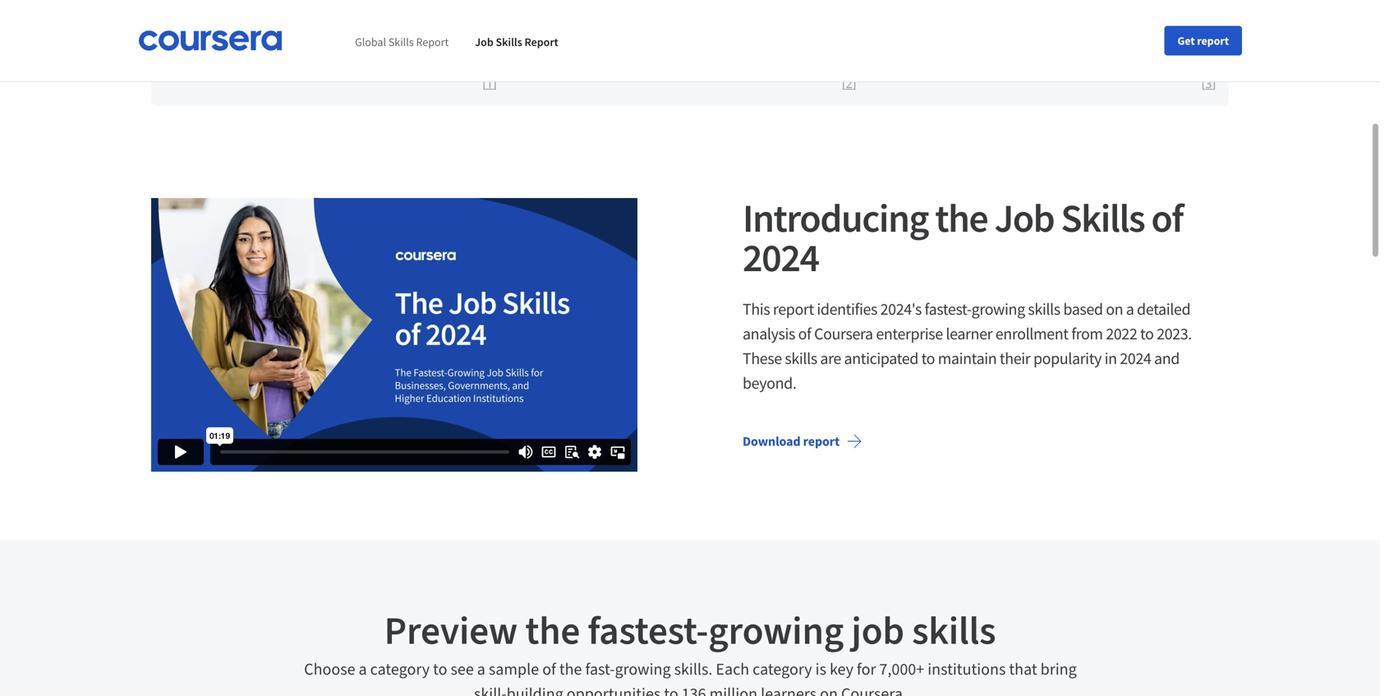 Task type: vqa. For each thing, say whether or not it's contained in the screenshot.
Terms in the .Terms used but not defined in this Privacy Notice can be found in our Terms of Use. Coursera, Inc. is a Delaware corporation with a principal place of business at 381 E. Evelyn Ave., Mountain View, CA 94041. If you reside or are located in the European Economic Area ("EEA") Coursera is the data controller of all Personal Data (as defined below) collected via the Site and of certain Personal Data collected from third parties, as set out in this Privacy Notice unless you are part of a degree, certain MasterTrack programs, or certain other circumstances as communicated to you, in which case Coursera is the data processor.
no



Task type: locate. For each thing, give the bounding box(es) containing it.
retraining
[[295, 35, 349, 51]]

to
[[1049, 35, 1060, 51], [1141, 323, 1154, 344], [922, 348, 935, 369]]

1 ] from the left
[[493, 76, 497, 91]]

report for this
[[773, 299, 814, 319]]

and right effectively
[[1121, 35, 1143, 51]]

1 horizontal spatial report
[[525, 35, 559, 49]]

a
[[1127, 299, 1135, 319]]

1 horizontal spatial and
[[1155, 348, 1180, 369]]

50%
[[295, 51, 319, 67]]

workers inside of workers say they don't have the skills to effectively and safely use generative ai.
[[1011, 19, 1055, 36]]

workers up use
[[1011, 19, 1055, 36]]

skills left say at the top right
[[1019, 35, 1046, 51]]

these
[[743, 348, 782, 369]]

anticipated
[[845, 348, 919, 369]]

3
[[1206, 76, 1213, 91]]

0 horizontal spatial 2024
[[743, 233, 819, 282]]

report for job skills report
[[525, 35, 559, 49]]

1 horizontal spatial skills
[[496, 35, 523, 49]]

] for [ 1 ]
[[493, 76, 497, 91]]

2027,
[[367, 35, 397, 51]]

skills up the enrollment
[[1029, 299, 1061, 319]]

1 workers from the left
[[309, 19, 353, 36]]

2 horizontal spatial [
[[1202, 76, 1206, 91]]

1 vertical spatial and
[[1155, 348, 1180, 369]]

have inside of workers say they don't have the skills to effectively and safely use generative ai.
[[1138, 19, 1164, 36]]

2 horizontal spatial ]
[[1213, 76, 1216, 91]]

they
[[1079, 19, 1103, 36]]

1 horizontal spatial job
[[995, 193, 1055, 242]]

2 ] from the left
[[853, 76, 857, 91]]

have
[[1138, 19, 1164, 36], [322, 51, 348, 67]]

0 vertical spatial the
[[998, 35, 1016, 51]]

generative
[[1054, 51, 1112, 67]]

and inside of workers say they don't have the skills to effectively and safely use generative ai.
[[1121, 35, 1143, 51]]

1 horizontal spatial workers
[[1011, 19, 1055, 36]]

report right download
[[804, 433, 840, 450]]

2
[[846, 76, 853, 91]]

2024 right in
[[1121, 348, 1152, 369]]

of inside this report identifies 2024's fastest-growing skills based on a detailed analysis of coursera enterprise learner enrollment from 2022 to 2023. these skills are anticipated to maintain their popularity in 2024 and beyond.
[[799, 323, 812, 344]]

skills left are
[[785, 348, 818, 369]]

report up the "analysis"
[[773, 299, 814, 319]]

2024 inside introducing the job skills of 2024
[[743, 233, 819, 282]]

workers for say
[[1011, 19, 1055, 36]]

skills
[[389, 35, 414, 49], [496, 35, 523, 49], [1061, 193, 1145, 242]]

workers left the will
[[309, 19, 353, 36]]

download report link
[[730, 422, 876, 461]]

1 vertical spatial have
[[322, 51, 348, 67]]

0 vertical spatial report
[[1198, 33, 1230, 48]]

0 vertical spatial and
[[1121, 35, 1143, 51]]

1 horizontal spatial [
[[843, 76, 846, 91]]

0 vertical spatial skills
[[1019, 35, 1046, 51]]

0 horizontal spatial the
[[936, 193, 988, 242]]

detailed
[[1138, 299, 1191, 319]]

fastest-
[[925, 299, 972, 319]]

report
[[416, 35, 449, 49], [525, 35, 559, 49]]

have inside of workers will need retraining by 2027, but only 50% have access.
[[322, 51, 348, 67]]

2 horizontal spatial skills
[[1061, 193, 1145, 242]]

1 vertical spatial job
[[995, 193, 1055, 242]]

have right 50% on the left
[[322, 51, 348, 67]]

get report button
[[1165, 26, 1243, 55]]

their
[[1000, 348, 1031, 369]]

0 vertical spatial have
[[1138, 19, 1164, 36]]

and
[[1121, 35, 1143, 51], [1155, 348, 1180, 369]]

2024 inside this report identifies 2024's fastest-growing skills based on a detailed analysis of coursera enterprise learner enrollment from 2022 to 2023. these skills are anticipated to maintain their popularity in 2024 and beyond.
[[1121, 348, 1152, 369]]

report inside button
[[1198, 33, 1230, 48]]

report right get
[[1198, 33, 1230, 48]]

report inside this report identifies 2024's fastest-growing skills based on a detailed analysis of coursera enterprise learner enrollment from 2022 to 2023. these skills are anticipated to maintain their popularity in 2024 and beyond.
[[773, 299, 814, 319]]

2022
[[1106, 323, 1138, 344]]

2 workers from the left
[[1011, 19, 1055, 36]]

global
[[355, 35, 386, 49]]

to right 2022
[[1141, 323, 1154, 344]]

1 horizontal spatial to
[[1049, 35, 1060, 51]]

and down 2023.
[[1155, 348, 1180, 369]]

0 vertical spatial job
[[475, 35, 494, 49]]

[ 2 ]
[[843, 76, 857, 91]]

to inside of workers say they don't have the skills to effectively and safely use generative ai.
[[1049, 35, 1060, 51]]

1 horizontal spatial the
[[998, 35, 1016, 51]]

have right don't in the top of the page
[[1138, 19, 1164, 36]]

the
[[998, 35, 1016, 51], [936, 193, 988, 242]]

3 ] from the left
[[1213, 76, 1216, 91]]

skills for job
[[496, 35, 523, 49]]

1 vertical spatial the
[[936, 193, 988, 242]]

in
[[1105, 348, 1118, 369]]

2 report from the left
[[525, 35, 559, 49]]

0 horizontal spatial workers
[[309, 19, 353, 36]]

to down enterprise on the right top of the page
[[922, 348, 935, 369]]

skills inside introducing the job skills of 2024
[[1061, 193, 1145, 242]]

download report
[[743, 433, 840, 450]]

job skills report
[[475, 35, 559, 49]]

2 vertical spatial skills
[[785, 348, 818, 369]]

0 horizontal spatial ]
[[493, 76, 497, 91]]

get
[[1178, 33, 1195, 48]]

0 horizontal spatial [
[[483, 76, 487, 91]]

[ for 1
[[483, 76, 487, 91]]

by
[[351, 35, 365, 51]]

skills
[[1019, 35, 1046, 51], [1029, 299, 1061, 319], [785, 348, 818, 369]]

workers for will
[[309, 19, 353, 36]]

to left effectively
[[1049, 35, 1060, 51]]

0 horizontal spatial and
[[1121, 35, 1143, 51]]

of
[[295, 19, 306, 36], [998, 19, 1009, 36], [1152, 193, 1184, 242], [799, 323, 812, 344]]

0 vertical spatial 2024
[[743, 233, 819, 282]]

report for download
[[804, 433, 840, 450]]

1 vertical spatial report
[[773, 299, 814, 319]]

0 vertical spatial to
[[1049, 35, 1060, 51]]

0 horizontal spatial skills
[[389, 35, 414, 49]]

workers inside of workers will need retraining by 2027, but only 50% have access.
[[309, 19, 353, 36]]

1 horizontal spatial 2024
[[1121, 348, 1152, 369]]

1 [ from the left
[[483, 76, 487, 91]]

job
[[475, 35, 494, 49], [995, 193, 1055, 242]]

[
[[483, 76, 487, 91], [843, 76, 846, 91], [1202, 76, 1206, 91]]

report
[[1198, 33, 1230, 48], [773, 299, 814, 319], [804, 433, 840, 450]]

2 vertical spatial report
[[804, 433, 840, 450]]

1 horizontal spatial ]
[[853, 76, 857, 91]]

2 vertical spatial to
[[922, 348, 935, 369]]

1 vertical spatial skills
[[1029, 299, 1061, 319]]

1 vertical spatial 2024
[[1121, 348, 1152, 369]]

2024
[[743, 233, 819, 282], [1121, 348, 1152, 369]]

0 horizontal spatial report
[[416, 35, 449, 49]]

based
[[1064, 299, 1104, 319]]

2 [ from the left
[[843, 76, 846, 91]]

this
[[743, 299, 770, 319]]

from
[[1072, 323, 1104, 344]]

3 [ from the left
[[1202, 76, 1206, 91]]

]
[[493, 76, 497, 91], [853, 76, 857, 91], [1213, 76, 1216, 91]]

need
[[377, 19, 405, 36]]

1 horizontal spatial have
[[1138, 19, 1164, 36]]

access.
[[351, 51, 390, 67]]

2 horizontal spatial to
[[1141, 323, 1154, 344]]

0 horizontal spatial have
[[322, 51, 348, 67]]

and inside this report identifies 2024's fastest-growing skills based on a detailed analysis of coursera enterprise learner enrollment from 2022 to 2023. these skills are anticipated to maintain their popularity in 2024 and beyond.
[[1155, 348, 1180, 369]]

2024 up this
[[743, 233, 819, 282]]

1 report from the left
[[416, 35, 449, 49]]

] for [ 3 ]
[[1213, 76, 1216, 91]]

workers
[[309, 19, 353, 36], [1011, 19, 1055, 36]]

2023.
[[1157, 323, 1192, 344]]

download
[[743, 433, 801, 450]]



Task type: describe. For each thing, give the bounding box(es) containing it.
ai.
[[1114, 51, 1128, 67]]

60%+
[[204, 22, 282, 64]]

0 horizontal spatial job
[[475, 35, 494, 49]]

of workers will need retraining by 2027, but only 50% have access.
[[295, 19, 445, 67]]

learner
[[946, 323, 993, 344]]

popularity
[[1034, 348, 1102, 369]]

0 horizontal spatial to
[[922, 348, 935, 369]]

job inside introducing the job skills of 2024
[[995, 193, 1055, 242]]

the inside of workers say they don't have the skills to effectively and safely use generative ai.
[[998, 35, 1016, 51]]

skills for global
[[389, 35, 414, 49]]

enterprise
[[876, 323, 943, 344]]

but
[[400, 35, 418, 51]]

the inside introducing the job skills of 2024
[[936, 193, 988, 242]]

[ for 2
[[843, 76, 846, 91]]

analysis
[[743, 323, 796, 344]]

1 vertical spatial to
[[1141, 323, 1154, 344]]

are
[[821, 348, 842, 369]]

introducing
[[743, 193, 929, 242]]

on
[[1106, 299, 1124, 319]]

maintain
[[938, 348, 997, 369]]

growing
[[972, 299, 1026, 319]]

safely
[[998, 51, 1030, 67]]

[ 3 ]
[[1202, 76, 1216, 91]]

use
[[1032, 51, 1052, 67]]

skills inside of workers say they don't have the skills to effectively and safely use generative ai.
[[1019, 35, 1046, 51]]

introducing the job skills of 2024
[[743, 193, 1184, 282]]

report for global skills report
[[416, 35, 449, 49]]

this report identifies 2024's fastest-growing skills based on a detailed analysis of coursera enterprise learner enrollment from 2022 to 2023. these skills are anticipated to maintain their popularity in 2024 and beyond.
[[743, 299, 1192, 393]]

2024's
[[881, 299, 922, 319]]

of inside of workers will need retraining by 2027, but only 50% have access.
[[295, 19, 306, 36]]

beyond.
[[743, 373, 797, 393]]

identifies
[[817, 299, 878, 319]]

don't
[[1106, 19, 1135, 36]]

[ for 3
[[1202, 76, 1206, 91]]

coursera
[[815, 323, 874, 344]]

[ 1 ]
[[483, 76, 497, 91]]

get report
[[1178, 33, 1230, 48]]

global skills report
[[355, 35, 449, 49]]

coursera logo image
[[138, 30, 283, 51]]

global skills report link
[[355, 35, 449, 49]]

1
[[487, 76, 493, 91]]

say
[[1058, 19, 1076, 36]]

enrollment
[[996, 323, 1069, 344]]

of inside of workers say they don't have the skills to effectively and safely use generative ai.
[[998, 19, 1009, 36]]

report for get
[[1198, 33, 1230, 48]]

of workers say they don't have the skills to effectively and safely use generative ai.
[[998, 19, 1164, 67]]

of inside introducing the job skills of 2024
[[1152, 193, 1184, 242]]

job skills report link
[[475, 35, 559, 49]]

only
[[421, 35, 445, 51]]

effectively
[[1063, 35, 1119, 51]]

will
[[355, 19, 375, 36]]

] for [ 2 ]
[[853, 76, 857, 91]]



